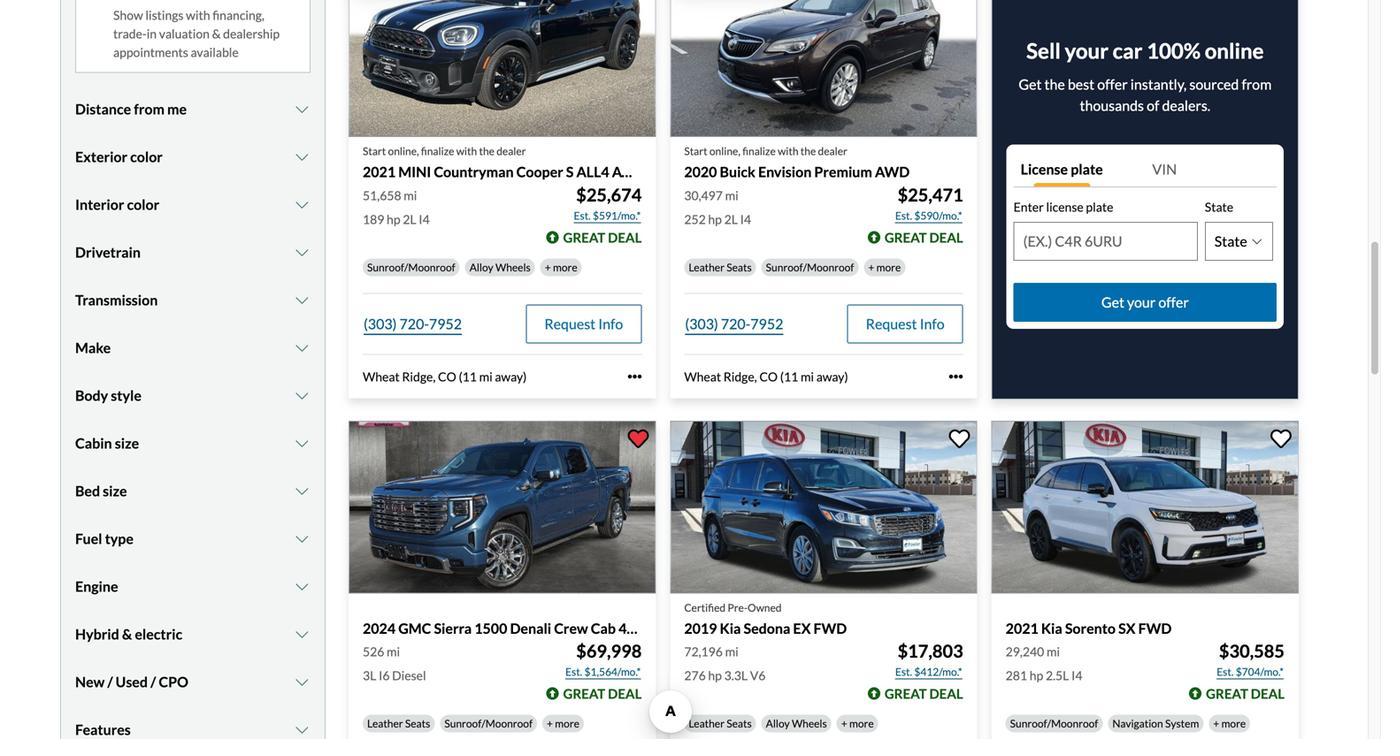 Task type: locate. For each thing, give the bounding box(es) containing it.
2 finalize from the left
[[743, 145, 776, 158]]

6 chevron down image from the top
[[293, 485, 311, 499]]

fwd
[[814, 620, 847, 637], [1139, 620, 1172, 637]]

est. inside $30,585 est. $704/mo.*
[[1217, 666, 1234, 679]]

0 vertical spatial &
[[212, 26, 221, 41]]

plate right license
[[1086, 200, 1114, 215]]

1 chevron down image from the top
[[293, 102, 311, 117]]

hp inside 29,240 mi 281 hp 2.5l i4
[[1030, 669, 1044, 684]]

(303)
[[364, 315, 397, 333], [685, 315, 718, 333]]

the up envision
[[801, 145, 816, 158]]

1 horizontal spatial request info
[[866, 315, 945, 333]]

ellipsis h image
[[949, 370, 964, 384]]

i4 inside 30,497 mi 252 hp 2l i4
[[740, 212, 751, 227]]

1 720- from the left
[[400, 315, 429, 333]]

1 2l from the left
[[403, 212, 416, 227]]

7 chevron down image from the top
[[293, 580, 311, 595]]

0 horizontal spatial finalize
[[421, 145, 454, 158]]

3 chevron down image from the top
[[293, 294, 311, 308]]

awd up $25,471
[[875, 163, 910, 181]]

seats down diesel
[[405, 718, 430, 731]]

i4 for $25,674
[[419, 212, 430, 227]]

from down online at the top right of the page
[[1242, 76, 1272, 93]]

online, up mini
[[388, 145, 419, 158]]

1 horizontal spatial (303) 720-7952
[[685, 315, 784, 333]]

1 request info button from the left
[[526, 305, 642, 344]]

great deal for $17,803
[[885, 686, 964, 702]]

0 vertical spatial your
[[1065, 38, 1109, 63]]

great down est. $1,564/mo.* button
[[563, 686, 606, 702]]

est.
[[574, 209, 591, 222], [896, 209, 913, 222], [566, 666, 583, 679], [896, 666, 913, 679], [1217, 666, 1234, 679]]

leather down i6
[[367, 718, 403, 731]]

0 horizontal spatial with
[[186, 8, 210, 23]]

(303) 720-7952 for $25,471
[[685, 315, 784, 333]]

finalize
[[421, 145, 454, 158], [743, 145, 776, 158]]

1 horizontal spatial request info button
[[848, 305, 964, 344]]

est. down $17,803
[[896, 666, 913, 679]]

0 horizontal spatial wheels
[[496, 261, 531, 274]]

1 horizontal spatial &
[[212, 26, 221, 41]]

& up the available
[[212, 26, 221, 41]]

mi inside "72,196 mi 276 hp 3.3l v6"
[[725, 645, 739, 660]]

0 horizontal spatial 720-
[[400, 315, 429, 333]]

great down est. $412/mo.* button
[[885, 686, 927, 702]]

online, inside start online, finalize with the dealer 2020 buick envision premium awd
[[710, 145, 741, 158]]

est. $704/mo.* button
[[1216, 664, 1285, 681]]

1 horizontal spatial alloy wheels
[[766, 718, 827, 731]]

chevron down image for fuel type
[[293, 533, 311, 547]]

1 wheat ridge, co (11 mi away) from the left
[[363, 369, 527, 384]]

0 horizontal spatial offer
[[1098, 76, 1128, 93]]

est. for $17,803
[[896, 666, 913, 679]]

plate right license in the right of the page
[[1071, 161, 1103, 178]]

0 horizontal spatial (303) 720-7952 button
[[363, 305, 463, 344]]

1 ridge, from the left
[[402, 369, 436, 384]]

espresso metallic 2020 buick envision premium awd suv / crossover all-wheel drive 9-speed automatic image
[[670, 0, 978, 137]]

plate inside the license plate tab
[[1071, 161, 1103, 178]]

show
[[113, 8, 143, 23]]

seats down 3.3l
[[727, 718, 752, 731]]

your inside button
[[1128, 294, 1156, 311]]

1 horizontal spatial with
[[456, 145, 477, 158]]

color for interior color
[[127, 196, 159, 213]]

2 start from the left
[[684, 145, 708, 158]]

mi for $30,585
[[1047, 645, 1060, 660]]

co for $25,674
[[438, 369, 456, 384]]

526 mi 3l i6 diesel
[[363, 645, 426, 684]]

seats down 30,497 mi 252 hp 2l i4
[[727, 261, 752, 274]]

est. down $25,674
[[574, 209, 591, 222]]

0 vertical spatial plate
[[1071, 161, 1103, 178]]

1 horizontal spatial co
[[760, 369, 778, 384]]

0 vertical spatial 2021
[[363, 163, 396, 181]]

with inside start online, finalize with the dealer 2021 mini countryman cooper s all4 awd
[[456, 145, 477, 158]]

get for get the best offer instantly, sourced from thousands of dealers.
[[1019, 76, 1042, 93]]

ridge, for $25,674
[[402, 369, 436, 384]]

chevron down image for bed size
[[293, 485, 311, 499]]

chevron down image inside the distance from me dropdown button
[[293, 102, 311, 117]]

1 horizontal spatial 2021
[[1006, 620, 1039, 637]]

1 horizontal spatial wheels
[[792, 718, 827, 731]]

0 horizontal spatial i4
[[419, 212, 430, 227]]

0 horizontal spatial awd
[[612, 163, 647, 181]]

2021 up 51,658
[[363, 163, 396, 181]]

4wd
[[619, 620, 652, 637]]

0 horizontal spatial from
[[134, 101, 165, 118]]

type
[[105, 531, 134, 548]]

0 horizontal spatial wheat
[[363, 369, 400, 384]]

dealer up cooper
[[497, 145, 526, 158]]

526
[[363, 645, 384, 660]]

get down sell
[[1019, 76, 1042, 93]]

0 horizontal spatial request info
[[545, 315, 623, 333]]

(11 for $25,471
[[780, 369, 799, 384]]

720- for $25,674
[[400, 315, 429, 333]]

0 vertical spatial offer
[[1098, 76, 1128, 93]]

request info button
[[526, 305, 642, 344], [848, 305, 964, 344]]

1 finalize from the left
[[421, 145, 454, 158]]

request info button up ellipsis h icon
[[848, 305, 964, 344]]

0 horizontal spatial info
[[598, 315, 623, 333]]

0 horizontal spatial kia
[[720, 620, 741, 637]]

chevron down image for drivetrain
[[293, 246, 311, 260]]

2021
[[363, 163, 396, 181], [1006, 620, 1039, 637]]

8 chevron down image from the top
[[293, 724, 311, 738]]

valuation
[[159, 26, 210, 41]]

5 chevron down image from the top
[[293, 628, 311, 642]]

mi inside 29,240 mi 281 hp 2.5l i4
[[1047, 645, 1060, 660]]

1 chevron down image from the top
[[293, 150, 311, 164]]

great deal down est. $704/mo.* button at the bottom
[[1206, 686, 1285, 702]]

hp right 276
[[708, 669, 722, 684]]

chevron down image
[[293, 102, 311, 117], [293, 246, 311, 260], [293, 341, 311, 356], [293, 533, 311, 547], [293, 628, 311, 642], [293, 676, 311, 690]]

chevron down image for cabin size
[[293, 437, 311, 451]]

chevron down image for body style
[[293, 389, 311, 403]]

1500
[[475, 620, 507, 637]]

body style button
[[75, 374, 311, 418]]

info for $25,674
[[598, 315, 623, 333]]

great deal
[[563, 229, 642, 245], [885, 229, 964, 245], [563, 686, 642, 702], [885, 686, 964, 702], [1206, 686, 1285, 702]]

with up countryman
[[456, 145, 477, 158]]

1 request from the left
[[545, 315, 596, 333]]

tab list containing license plate
[[1014, 152, 1277, 187]]

your for car
[[1065, 38, 1109, 63]]

1 horizontal spatial wheat
[[684, 369, 721, 384]]

with inside start online, finalize with the dealer 2020 buick envision premium awd
[[778, 145, 799, 158]]

buick
[[720, 163, 756, 181]]

1 horizontal spatial from
[[1242, 76, 1272, 93]]

tab list
[[1014, 152, 1277, 187]]

great deal for $69,998
[[563, 686, 642, 702]]

your up best
[[1065, 38, 1109, 63]]

est. for $25,674
[[574, 209, 591, 222]]

0 horizontal spatial (303) 720-7952
[[364, 315, 462, 333]]

1 horizontal spatial awd
[[875, 163, 910, 181]]

1 horizontal spatial /
[[151, 674, 156, 691]]

2 co from the left
[[760, 369, 778, 384]]

1 awd from the left
[[612, 163, 647, 181]]

0 horizontal spatial &
[[122, 626, 132, 644]]

72,196 mi 276 hp 3.3l v6
[[684, 645, 766, 684]]

start
[[363, 145, 386, 158], [684, 145, 708, 158]]

mi inside the '526 mi 3l i6 diesel'
[[387, 645, 400, 660]]

0 horizontal spatial alloy
[[470, 261, 494, 274]]

0 horizontal spatial dealer
[[497, 145, 526, 158]]

1 (11 from the left
[[459, 369, 477, 384]]

0 horizontal spatial 7952
[[429, 315, 462, 333]]

great deal down est. $590/mo.* button
[[885, 229, 964, 245]]

from
[[1242, 76, 1272, 93], [134, 101, 165, 118]]

0 horizontal spatial ridge,
[[402, 369, 436, 384]]

7952 for $25,674
[[429, 315, 462, 333]]

1 vertical spatial from
[[134, 101, 165, 118]]

kia down the pre-
[[720, 620, 741, 637]]

request info button for $25,471
[[848, 305, 964, 344]]

1 horizontal spatial start
[[684, 145, 708, 158]]

0 horizontal spatial 2l
[[403, 212, 416, 227]]

dealership
[[223, 26, 280, 41]]

0 vertical spatial alloy
[[470, 261, 494, 274]]

great down the est. $591/mo.* button
[[563, 229, 606, 245]]

$69,998
[[576, 641, 642, 662]]

hp right "252"
[[708, 212, 722, 227]]

1 horizontal spatial your
[[1128, 294, 1156, 311]]

189
[[363, 212, 384, 227]]

est. down $25,471
[[896, 209, 913, 222]]

wheat for $25,471
[[684, 369, 721, 384]]

start up 51,658
[[363, 145, 386, 158]]

vin tab
[[1146, 152, 1277, 187]]

great for $25,471
[[885, 229, 927, 245]]

chevron down image for features
[[293, 724, 311, 738]]

i4 inside '51,658 mi 189 hp 2l i4'
[[419, 212, 430, 227]]

great for $25,674
[[563, 229, 606, 245]]

6 chevron down image from the top
[[293, 676, 311, 690]]

dealer inside start online, finalize with the dealer 2021 mini countryman cooper s all4 awd
[[497, 145, 526, 158]]

new
[[75, 674, 105, 691]]

2 wheat ridge, co (11 mi away) from the left
[[684, 369, 848, 384]]

dealer up premium
[[818, 145, 848, 158]]

chevron down image inside body style dropdown button
[[293, 389, 311, 403]]

7952
[[429, 315, 462, 333], [751, 315, 784, 333]]

finalize up mini
[[421, 145, 454, 158]]

1 7952 from the left
[[429, 315, 462, 333]]

finalize inside start online, finalize with the dealer 2020 buick envision premium awd
[[743, 145, 776, 158]]

size right cabin
[[115, 435, 139, 452]]

i4 down buick
[[740, 212, 751, 227]]

1 vertical spatial 2021
[[1006, 620, 1039, 637]]

size for bed size
[[103, 483, 127, 500]]

est. $590/mo.* button
[[895, 207, 964, 225]]

0 horizontal spatial fwd
[[814, 620, 847, 637]]

2l for $25,471
[[725, 212, 738, 227]]

0 horizontal spatial request
[[545, 315, 596, 333]]

hp
[[387, 212, 401, 227], [708, 212, 722, 227], [708, 669, 722, 684], [1030, 669, 1044, 684]]

2 ridge, from the left
[[724, 369, 757, 384]]

request info button up ellipsis h image
[[526, 305, 642, 344]]

1 wheat from the left
[[363, 369, 400, 384]]

1 online, from the left
[[388, 145, 419, 158]]

2 chevron down image from the top
[[293, 198, 311, 212]]

2 awd from the left
[[875, 163, 910, 181]]

mi for $69,998
[[387, 645, 400, 660]]

more for $25,471
[[877, 261, 901, 274]]

start inside start online, finalize with the dealer 2020 buick envision premium awd
[[684, 145, 708, 158]]

the inside start online, finalize with the dealer 2021 mini countryman cooper s all4 awd
[[479, 145, 495, 158]]

great deal for $25,674
[[563, 229, 642, 245]]

0 horizontal spatial (11
[[459, 369, 477, 384]]

chevron down image
[[293, 150, 311, 164], [293, 198, 311, 212], [293, 294, 311, 308], [293, 389, 311, 403], [293, 437, 311, 451], [293, 485, 311, 499], [293, 580, 311, 595], [293, 724, 311, 738]]

2021 kia sorento sx fwd
[[1006, 620, 1172, 637]]

1 vertical spatial &
[[122, 626, 132, 644]]

1 horizontal spatial request
[[866, 315, 917, 333]]

0 horizontal spatial wheat ridge, co (11 mi away)
[[363, 369, 527, 384]]

get inside button
[[1102, 294, 1125, 311]]

chevron down image inside 'interior color' dropdown button
[[293, 198, 311, 212]]

1 start from the left
[[363, 145, 386, 158]]

with up envision
[[778, 145, 799, 158]]

deal down $1,564/mo.* on the left bottom
[[608, 686, 642, 702]]

with for $25,471
[[778, 145, 799, 158]]

chevron down image inside 'hybrid & electric' dropdown button
[[293, 628, 311, 642]]

your for offer
[[1128, 294, 1156, 311]]

deal down $704/mo.*
[[1251, 686, 1285, 702]]

2 dealer from the left
[[818, 145, 848, 158]]

great for $17,803
[[885, 686, 927, 702]]

wheels
[[496, 261, 531, 274], [792, 718, 827, 731]]

features
[[75, 722, 131, 739]]

plate
[[1071, 161, 1103, 178], [1086, 200, 1114, 215]]

2 away) from the left
[[817, 369, 848, 384]]

vin
[[1153, 161, 1177, 178]]

0 vertical spatial alloy wheels
[[470, 261, 531, 274]]

0 horizontal spatial request info button
[[526, 305, 642, 344]]

1 horizontal spatial offer
[[1159, 294, 1189, 311]]

1 horizontal spatial (303)
[[685, 315, 718, 333]]

chevron down image for make
[[293, 341, 311, 356]]

4 chevron down image from the top
[[293, 533, 311, 547]]

crew
[[554, 620, 588, 637]]

+ for $17,803
[[841, 718, 848, 731]]

1 horizontal spatial i4
[[740, 212, 751, 227]]

1 horizontal spatial ridge,
[[724, 369, 757, 384]]

1 horizontal spatial 720-
[[721, 315, 751, 333]]

2 request info button from the left
[[848, 305, 964, 344]]

720- for $25,471
[[721, 315, 751, 333]]

kia up the 29,240
[[1042, 620, 1063, 637]]

0 horizontal spatial (303)
[[364, 315, 397, 333]]

1 horizontal spatial wheat ridge, co (11 mi away)
[[684, 369, 848, 384]]

chevron down image inside new / used / cpo dropdown button
[[293, 676, 311, 690]]

hp right 281
[[1030, 669, 1044, 684]]

chevron down image inside fuel type 'dropdown button'
[[293, 533, 311, 547]]

2 (11 from the left
[[780, 369, 799, 384]]

2 request info from the left
[[866, 315, 945, 333]]

est. left $1,564/mo.* on the left bottom
[[566, 666, 583, 679]]

s
[[566, 163, 574, 181]]

+ more for $25,674
[[545, 261, 578, 274]]

info for $25,471
[[920, 315, 945, 333]]

0 horizontal spatial the
[[479, 145, 495, 158]]

1 vertical spatial offer
[[1159, 294, 1189, 311]]

wheat for $25,674
[[363, 369, 400, 384]]

start up 2020 on the top
[[684, 145, 708, 158]]

2l inside 30,497 mi 252 hp 2l i4
[[725, 212, 738, 227]]

est. down '$30,585'
[[1217, 666, 1234, 679]]

deal for $25,471
[[930, 229, 964, 245]]

0 horizontal spatial /
[[107, 674, 113, 691]]

0 horizontal spatial online,
[[388, 145, 419, 158]]

finalize inside start online, finalize with the dealer 2021 mini countryman cooper s all4 awd
[[421, 145, 454, 158]]

1 horizontal spatial get
[[1102, 294, 1125, 311]]

$25,674
[[576, 184, 642, 206]]

sunroof/moonroof
[[367, 261, 456, 274], [766, 261, 854, 274], [445, 718, 533, 731], [1010, 718, 1099, 731]]

2 (303) 720-7952 from the left
[[685, 315, 784, 333]]

/ left the "cpo" on the left bottom of the page
[[151, 674, 156, 691]]

more
[[553, 261, 578, 274], [877, 261, 901, 274], [555, 718, 580, 731], [850, 718, 874, 731], [1222, 718, 1246, 731]]

sell your car 100% online
[[1027, 38, 1264, 63]]

0 horizontal spatial 2021
[[363, 163, 396, 181]]

0 vertical spatial get
[[1019, 76, 1042, 93]]

30,497
[[684, 188, 723, 203]]

2 request from the left
[[866, 315, 917, 333]]

dealer
[[497, 145, 526, 158], [818, 145, 848, 158]]

/ right new
[[107, 674, 113, 691]]

color for exterior color
[[130, 148, 163, 166]]

i4 inside 29,240 mi 281 hp 2.5l i4
[[1072, 669, 1083, 684]]

2 horizontal spatial with
[[778, 145, 799, 158]]

system
[[1166, 718, 1200, 731]]

interior
[[75, 196, 124, 213]]

size for cabin size
[[115, 435, 139, 452]]

0 vertical spatial wheels
[[496, 261, 531, 274]]

chevron down image for new / used / cpo
[[293, 676, 311, 690]]

exterior color
[[75, 148, 163, 166]]

the inside start online, finalize with the dealer 2020 buick envision premium awd
[[801, 145, 816, 158]]

awd
[[612, 163, 647, 181], [875, 163, 910, 181]]

1 vertical spatial color
[[127, 196, 159, 213]]

the up countryman
[[479, 145, 495, 158]]

1 (303) 720-7952 from the left
[[364, 315, 462, 333]]

leather down "252"
[[689, 261, 725, 274]]

2 / from the left
[[151, 674, 156, 691]]

i4 right 2.5l
[[1072, 669, 1083, 684]]

1 horizontal spatial online,
[[710, 145, 741, 158]]

2 2l from the left
[[725, 212, 738, 227]]

awd up $25,674
[[612, 163, 647, 181]]

1 request info from the left
[[545, 315, 623, 333]]

1 horizontal spatial dealer
[[818, 145, 848, 158]]

1 horizontal spatial finalize
[[743, 145, 776, 158]]

certified
[[684, 602, 726, 614]]

info
[[598, 315, 623, 333], [920, 315, 945, 333]]

& inside show listings with financing, trade-in valuation & dealership appointments available
[[212, 26, 221, 41]]

deal down $591/mo.*
[[608, 229, 642, 245]]

(303) 720-7952 button for $25,674
[[363, 305, 463, 344]]

with for $25,674
[[456, 145, 477, 158]]

mi inside '51,658 mi 189 hp 2l i4'
[[404, 188, 417, 203]]

of
[[1147, 97, 1160, 114]]

i6
[[379, 669, 390, 684]]

1 dealer from the left
[[497, 145, 526, 158]]

color right the interior
[[127, 196, 159, 213]]

great down est. $590/mo.* button
[[885, 229, 927, 245]]

1 horizontal spatial kia
[[1042, 620, 1063, 637]]

1 vertical spatial alloy wheels
[[766, 718, 827, 731]]

great down est. $704/mo.* button at the bottom
[[1206, 686, 1249, 702]]

(303) 720-7952
[[364, 315, 462, 333], [685, 315, 784, 333]]

start for $25,471
[[684, 145, 708, 158]]

2 info from the left
[[920, 315, 945, 333]]

online, for $25,471
[[710, 145, 741, 158]]

1 vertical spatial size
[[103, 483, 127, 500]]

leather down 276
[[689, 718, 725, 731]]

get down enter license plate field
[[1102, 294, 1125, 311]]

chevron down image inside bed size dropdown button
[[293, 485, 311, 499]]

& right hybrid
[[122, 626, 132, 644]]

wheat ridge, co (11 mi away)
[[363, 369, 527, 384], [684, 369, 848, 384]]

/
[[107, 674, 113, 691], [151, 674, 156, 691]]

offer inside "get the best offer instantly, sourced from thousands of dealers."
[[1098, 76, 1128, 93]]

2 chevron down image from the top
[[293, 246, 311, 260]]

drivetrain
[[75, 244, 141, 261]]

2l for $25,674
[[403, 212, 416, 227]]

fwd right ex
[[814, 620, 847, 637]]

online, up buick
[[710, 145, 741, 158]]

$17,803
[[898, 641, 964, 662]]

leather seats down "252"
[[689, 261, 752, 274]]

(11
[[459, 369, 477, 384], [780, 369, 799, 384]]

seats for $25,471
[[727, 261, 752, 274]]

2 horizontal spatial the
[[1045, 76, 1065, 93]]

2 7952 from the left
[[751, 315, 784, 333]]

great deal down the est. $591/mo.* button
[[563, 229, 642, 245]]

720-
[[400, 315, 429, 333], [721, 315, 751, 333]]

get inside "get the best offer instantly, sourced from thousands of dealers."
[[1019, 76, 1042, 93]]

2024 gmc sierra 1500 denali crew cab 4wd
[[363, 620, 652, 637]]

0 horizontal spatial alloy wheels
[[470, 261, 531, 274]]

1 horizontal spatial 7952
[[751, 315, 784, 333]]

request for $25,674
[[545, 315, 596, 333]]

1 kia from the left
[[720, 620, 741, 637]]

1 vertical spatial your
[[1128, 294, 1156, 311]]

the left best
[[1045, 76, 1065, 93]]

1 horizontal spatial 2l
[[725, 212, 738, 227]]

4 chevron down image from the top
[[293, 389, 311, 403]]

chevron down image inside transmission dropdown button
[[293, 294, 311, 308]]

chevron down image inside engine dropdown button
[[293, 580, 311, 595]]

awd inside start online, finalize with the dealer 2020 buick envision premium awd
[[875, 163, 910, 181]]

1 (303) from the left
[[364, 315, 397, 333]]

est. inside $25,674 est. $591/mo.*
[[574, 209, 591, 222]]

hp inside "72,196 mi 276 hp 3.3l v6"
[[708, 669, 722, 684]]

hp inside '51,658 mi 189 hp 2l i4'
[[387, 212, 401, 227]]

1 vertical spatial alloy
[[766, 718, 790, 731]]

great deal down est. $412/mo.* button
[[885, 686, 964, 702]]

deal down $590/mo.* at the right
[[930, 229, 964, 245]]

hp right 189
[[387, 212, 401, 227]]

chevron down image inside cabin size dropdown button
[[293, 437, 311, 451]]

2 online, from the left
[[710, 145, 741, 158]]

2l inside '51,658 mi 189 hp 2l i4'
[[403, 212, 416, 227]]

1 horizontal spatial (11
[[780, 369, 799, 384]]

dealer for $25,674
[[497, 145, 526, 158]]

away) for $25,674
[[495, 369, 527, 384]]

5 chevron down image from the top
[[293, 437, 311, 451]]

color right exterior
[[130, 148, 163, 166]]

pre-
[[728, 602, 748, 614]]

100%
[[1147, 38, 1201, 63]]

0 horizontal spatial get
[[1019, 76, 1042, 93]]

0 horizontal spatial away)
[[495, 369, 527, 384]]

size right the bed
[[103, 483, 127, 500]]

hp inside 30,497 mi 252 hp 2l i4
[[708, 212, 722, 227]]

2 (303) from the left
[[685, 315, 718, 333]]

1 info from the left
[[598, 315, 623, 333]]

&
[[212, 26, 221, 41], [122, 626, 132, 644]]

from left me
[[134, 101, 165, 118]]

1 away) from the left
[[495, 369, 527, 384]]

1 horizontal spatial alloy
[[766, 718, 790, 731]]

in
[[147, 26, 157, 41]]

i4 down mini
[[419, 212, 430, 227]]

281
[[1006, 669, 1028, 684]]

0 vertical spatial from
[[1242, 76, 1272, 93]]

your down enter license plate field
[[1128, 294, 1156, 311]]

1 horizontal spatial fwd
[[1139, 620, 1172, 637]]

2 horizontal spatial i4
[[1072, 669, 1083, 684]]

get your offer
[[1102, 294, 1189, 311]]

fwd right sx
[[1139, 620, 1172, 637]]

seats for $17,803
[[727, 718, 752, 731]]

hp for $30,585
[[1030, 669, 1044, 684]]

1 co from the left
[[438, 369, 456, 384]]

1 horizontal spatial the
[[801, 145, 816, 158]]

chevron down image inside features "dropdown button"
[[293, 724, 311, 738]]

away)
[[495, 369, 527, 384], [817, 369, 848, 384]]

dealer inside start online, finalize with the dealer 2020 buick envision premium awd
[[818, 145, 848, 158]]

mi
[[404, 188, 417, 203], [725, 188, 739, 203], [479, 369, 493, 384], [801, 369, 814, 384], [387, 645, 400, 660], [725, 645, 739, 660], [1047, 645, 1060, 660]]

online,
[[388, 145, 419, 158], [710, 145, 741, 158]]

cabin size button
[[75, 422, 311, 466]]

deal down $412/mo.* at the right
[[930, 686, 964, 702]]

2 (303) 720-7952 button from the left
[[684, 305, 784, 344]]

2l right 189
[[403, 212, 416, 227]]

license plate tab
[[1014, 152, 1146, 187]]

0 horizontal spatial your
[[1065, 38, 1109, 63]]

finalize up buick
[[743, 145, 776, 158]]

start inside start online, finalize with the dealer 2021 mini countryman cooper s all4 awd
[[363, 145, 386, 158]]

2 wheat from the left
[[684, 369, 721, 384]]

0 horizontal spatial co
[[438, 369, 456, 384]]

2021 up the 29,240
[[1006, 620, 1039, 637]]

great
[[563, 229, 606, 245], [885, 229, 927, 245], [563, 686, 606, 702], [885, 686, 927, 702], [1206, 686, 1249, 702]]

2l right "252"
[[725, 212, 738, 227]]

1 horizontal spatial (303) 720-7952 button
[[684, 305, 784, 344]]

1 vertical spatial get
[[1102, 294, 1125, 311]]

request
[[545, 315, 596, 333], [866, 315, 917, 333]]

2 720- from the left
[[721, 315, 751, 333]]

0 vertical spatial color
[[130, 148, 163, 166]]

enter license plate
[[1014, 200, 1114, 215]]

mi inside 30,497 mi 252 hp 2l i4
[[725, 188, 739, 203]]

mi for $25,471
[[725, 188, 739, 203]]

away) for $25,471
[[817, 369, 848, 384]]

with up valuation at the top left
[[186, 8, 210, 23]]

transmission
[[75, 292, 158, 309]]

chevron down image inside make dropdown button
[[293, 341, 311, 356]]

great deal down est. $1,564/mo.* button
[[563, 686, 642, 702]]

1 horizontal spatial info
[[920, 315, 945, 333]]

leather seats down 3.3l
[[689, 718, 752, 731]]

est. inside "$25,471 est. $590/mo.*"
[[896, 209, 913, 222]]

chevron down image inside exterior color dropdown button
[[293, 150, 311, 164]]

1 (303) 720-7952 button from the left
[[363, 305, 463, 344]]

aurora black 2019 kia sedona ex fwd minivan front-wheel drive 8-speed automatic image
[[670, 421, 978, 594]]

est. inside $17,803 est. $412/mo.*
[[896, 666, 913, 679]]

1 vertical spatial wheels
[[792, 718, 827, 731]]

0 vertical spatial size
[[115, 435, 139, 452]]

online, inside start online, finalize with the dealer 2021 mini countryman cooper s all4 awd
[[388, 145, 419, 158]]

chevron down image inside drivetrain dropdown button
[[293, 246, 311, 260]]

est. inside "$69,998 est. $1,564/mo.*"
[[566, 666, 583, 679]]

0 horizontal spatial start
[[363, 145, 386, 158]]

request for $25,471
[[866, 315, 917, 333]]

1 fwd from the left
[[814, 620, 847, 637]]

1 horizontal spatial away)
[[817, 369, 848, 384]]

leather for $17,803
[[689, 718, 725, 731]]

leather
[[689, 261, 725, 274], [367, 718, 403, 731], [689, 718, 725, 731]]

3 chevron down image from the top
[[293, 341, 311, 356]]



Task type: vqa. For each thing, say whether or not it's contained in the screenshot.
everyone
no



Task type: describe. For each thing, give the bounding box(es) containing it.
sierra
[[434, 620, 472, 637]]

wheat ridge, co (11 mi away) for $25,471
[[684, 369, 848, 384]]

interior color button
[[75, 183, 311, 227]]

+ for $25,471
[[869, 261, 875, 274]]

chevron down image for distance from me
[[293, 102, 311, 117]]

2.5l
[[1046, 669, 1069, 684]]

fuel type
[[75, 531, 134, 548]]

from inside "get the best offer instantly, sourced from thousands of dealers."
[[1242, 76, 1272, 93]]

online, for $25,674
[[388, 145, 419, 158]]

ex
[[793, 620, 811, 637]]

navigation
[[1113, 718, 1164, 731]]

diesel
[[392, 669, 426, 684]]

30,497 mi 252 hp 2l i4
[[684, 188, 751, 227]]

awd inside start online, finalize with the dealer 2021 mini countryman cooper s all4 awd
[[612, 163, 647, 181]]

distance from me button
[[75, 87, 311, 132]]

51,658 mi 189 hp 2l i4
[[363, 188, 430, 227]]

request info button for $25,674
[[526, 305, 642, 344]]

$591/mo.*
[[593, 209, 641, 222]]

appointments
[[113, 45, 188, 60]]

bed size button
[[75, 470, 311, 514]]

est. $591/mo.* button
[[573, 207, 642, 225]]

leather seats for $25,471
[[689, 261, 752, 274]]

2021 inside start online, finalize with the dealer 2021 mini countryman cooper s all4 awd
[[363, 163, 396, 181]]

2024
[[363, 620, 396, 637]]

$30,585
[[1220, 641, 1285, 662]]

available
[[191, 45, 239, 60]]

mi for $17,803
[[725, 645, 739, 660]]

listings
[[146, 8, 184, 23]]

2020
[[684, 163, 717, 181]]

+ for $25,674
[[545, 261, 551, 274]]

bed
[[75, 483, 100, 500]]

deal for $17,803
[[930, 686, 964, 702]]

denali
[[510, 620, 551, 637]]

sx
[[1119, 620, 1136, 637]]

finalize for $25,471
[[743, 145, 776, 158]]

+ more for $25,471
[[869, 261, 901, 274]]

finalize for $25,674
[[421, 145, 454, 158]]

wheels for $17,803
[[792, 718, 827, 731]]

kia inside certified pre-owned 2019 kia sedona ex fwd
[[720, 620, 741, 637]]

the for $25,471
[[801, 145, 816, 158]]

the for $25,674
[[479, 145, 495, 158]]

1 / from the left
[[107, 674, 113, 691]]

request info for $25,674
[[545, 315, 623, 333]]

body
[[75, 387, 108, 405]]

distance
[[75, 101, 131, 118]]

dealer for $25,471
[[818, 145, 848, 158]]

cabin
[[75, 435, 112, 452]]

fuel
[[75, 531, 102, 548]]

(303) for $25,471
[[685, 315, 718, 333]]

est. $412/mo.* button
[[895, 664, 964, 681]]

start online, finalize with the dealer 2020 buick envision premium awd
[[684, 145, 910, 181]]

countryman
[[434, 163, 514, 181]]

hybrid & electric button
[[75, 613, 311, 657]]

make button
[[75, 326, 311, 371]]

cooper
[[517, 163, 564, 181]]

sourced
[[1190, 76, 1239, 93]]

great for $30,585
[[1206, 686, 1249, 702]]

$25,471
[[898, 184, 964, 206]]

chevron down image for engine
[[293, 580, 311, 595]]

midnight black metallic 2021 mini countryman cooper s all4 awd suv / crossover all-wheel drive 8-speed automatic image
[[349, 0, 656, 137]]

est. for $69,998
[[566, 666, 583, 679]]

more for $17,803
[[850, 718, 874, 731]]

i4 for $25,471
[[740, 212, 751, 227]]

deal for $69,998
[[608, 686, 642, 702]]

license plate
[[1021, 161, 1103, 178]]

mini
[[398, 163, 431, 181]]

alloy for $25,674
[[470, 261, 494, 274]]

instantly,
[[1131, 76, 1187, 93]]

more for $25,674
[[553, 261, 578, 274]]

$704/mo.*
[[1236, 666, 1284, 679]]

fwd inside certified pre-owned 2019 kia sedona ex fwd
[[814, 620, 847, 637]]

wheat ridge, co (11 mi away) for $25,674
[[363, 369, 527, 384]]

with inside show listings with financing, trade-in valuation & dealership appointments available
[[186, 8, 210, 23]]

sell
[[1027, 38, 1061, 63]]

downpour metallic 2024 gmc sierra 1500 denali crew cab 4wd pickup truck four-wheel drive automatic image
[[349, 421, 656, 594]]

glacial white pearl 2021 kia sorento sx fwd suv / crossover front-wheel drive 8-speed dual clutch image
[[992, 421, 1299, 594]]

alloy wheels for $17,803
[[766, 718, 827, 731]]

2 fwd from the left
[[1139, 620, 1172, 637]]

navigation system
[[1113, 718, 1200, 731]]

alloy for $17,803
[[766, 718, 790, 731]]

engine button
[[75, 565, 311, 610]]

est. for $25,471
[[896, 209, 913, 222]]

enter
[[1014, 200, 1044, 215]]

request info for $25,471
[[866, 315, 945, 333]]

leather seats down diesel
[[367, 718, 430, 731]]

252
[[684, 212, 706, 227]]

get your offer button
[[1014, 283, 1277, 322]]

car
[[1113, 38, 1143, 63]]

$590/mo.*
[[915, 209, 963, 222]]

hp for $25,471
[[708, 212, 722, 227]]

style
[[111, 387, 141, 405]]

get the best offer instantly, sourced from thousands of dealers.
[[1019, 76, 1272, 114]]

hybrid & electric
[[75, 626, 182, 644]]

72,196
[[684, 645, 723, 660]]

i4 for $30,585
[[1072, 669, 1083, 684]]

drivetrain button
[[75, 231, 311, 275]]

1 vertical spatial plate
[[1086, 200, 1114, 215]]

exterior color button
[[75, 135, 311, 179]]

v6
[[750, 669, 766, 684]]

license
[[1047, 200, 1084, 215]]

& inside dropdown button
[[122, 626, 132, 644]]

distance from me
[[75, 101, 187, 118]]

276
[[684, 669, 706, 684]]

fuel type button
[[75, 518, 311, 562]]

envision
[[758, 163, 812, 181]]

owned
[[748, 602, 782, 614]]

dealers.
[[1162, 97, 1211, 114]]

trade-
[[113, 26, 147, 41]]

new / used / cpo
[[75, 674, 188, 691]]

est. for $30,585
[[1217, 666, 1234, 679]]

the inside "get the best offer instantly, sourced from thousands of dealers."
[[1045, 76, 1065, 93]]

transmission button
[[75, 279, 311, 323]]

great deal for $25,471
[[885, 229, 964, 245]]

chevron down image for hybrid & electric
[[293, 628, 311, 642]]

great deal for $30,585
[[1206, 686, 1285, 702]]

best
[[1068, 76, 1095, 93]]

leather seats for $17,803
[[689, 718, 752, 731]]

cpo
[[159, 674, 188, 691]]

deal for $25,674
[[608, 229, 642, 245]]

(303) 720-7952 for $25,674
[[364, 315, 462, 333]]

start for $25,674
[[363, 145, 386, 158]]

Enter license plate field
[[1015, 223, 1197, 260]]

+ more for $17,803
[[841, 718, 874, 731]]

gmc
[[398, 620, 431, 637]]

make
[[75, 340, 111, 357]]

wheels for $25,674
[[496, 261, 531, 274]]

chevron down image for transmission
[[293, 294, 311, 308]]

show listings with financing, trade-in valuation & dealership appointments available
[[113, 8, 280, 60]]

$30,585 est. $704/mo.*
[[1217, 641, 1285, 679]]

license
[[1021, 161, 1068, 178]]

(303) for $25,674
[[364, 315, 397, 333]]

features button
[[75, 709, 311, 740]]

state
[[1205, 200, 1234, 215]]

offer inside the get your offer button
[[1159, 294, 1189, 311]]

co for $25,471
[[760, 369, 778, 384]]

(11 for $25,674
[[459, 369, 477, 384]]

financing,
[[213, 8, 265, 23]]

chevron down image for interior color
[[293, 198, 311, 212]]

hp for $17,803
[[708, 669, 722, 684]]

chevron down image for exterior color
[[293, 150, 311, 164]]

7952 for $25,471
[[751, 315, 784, 333]]

hp for $25,674
[[387, 212, 401, 227]]

alloy wheels for $25,674
[[470, 261, 531, 274]]

from inside the distance from me dropdown button
[[134, 101, 165, 118]]

thousands
[[1080, 97, 1144, 114]]

exterior
[[75, 148, 127, 166]]

ellipsis h image
[[628, 370, 642, 384]]

51,658
[[363, 188, 401, 203]]

cab
[[591, 620, 616, 637]]

deal for $30,585
[[1251, 686, 1285, 702]]

me
[[167, 101, 187, 118]]

(303) 720-7952 button for $25,471
[[684, 305, 784, 344]]

2 kia from the left
[[1042, 620, 1063, 637]]

mi for $25,674
[[404, 188, 417, 203]]

ridge, for $25,471
[[724, 369, 757, 384]]

29,240 mi 281 hp 2.5l i4
[[1006, 645, 1083, 684]]

leather for $25,471
[[689, 261, 725, 274]]

premium
[[815, 163, 873, 181]]

hybrid
[[75, 626, 119, 644]]



